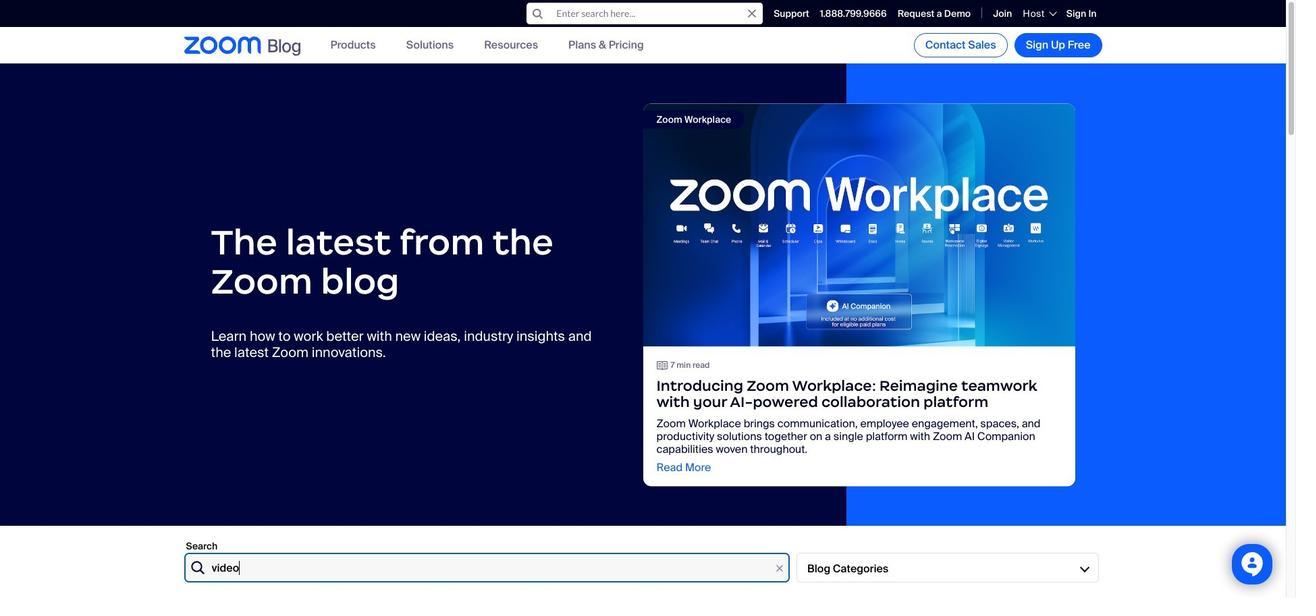 Task type: describe. For each thing, give the bounding box(es) containing it.
zoom logo image
[[184, 37, 261, 54]]

clear search image
[[773, 561, 788, 576]]

logo blog.svg image
[[268, 36, 300, 57]]

search image
[[533, 8, 543, 19]]

clear image
[[749, 9, 757, 18]]

clear image
[[749, 9, 757, 18]]



Task type: locate. For each thing, give the bounding box(es) containing it.
search image
[[533, 8, 543, 19]]

None search field
[[549, 3, 770, 24]]

None text field
[[184, 553, 790, 583]]

introducing zoom workplace: reimagine teamwork with your ai-powered collaboration platform image
[[643, 103, 1076, 346]]

main content
[[0, 63, 1287, 598]]

Search text field
[[549, 3, 763, 24]]



Task type: vqa. For each thing, say whether or not it's contained in the screenshot.
deployments
no



